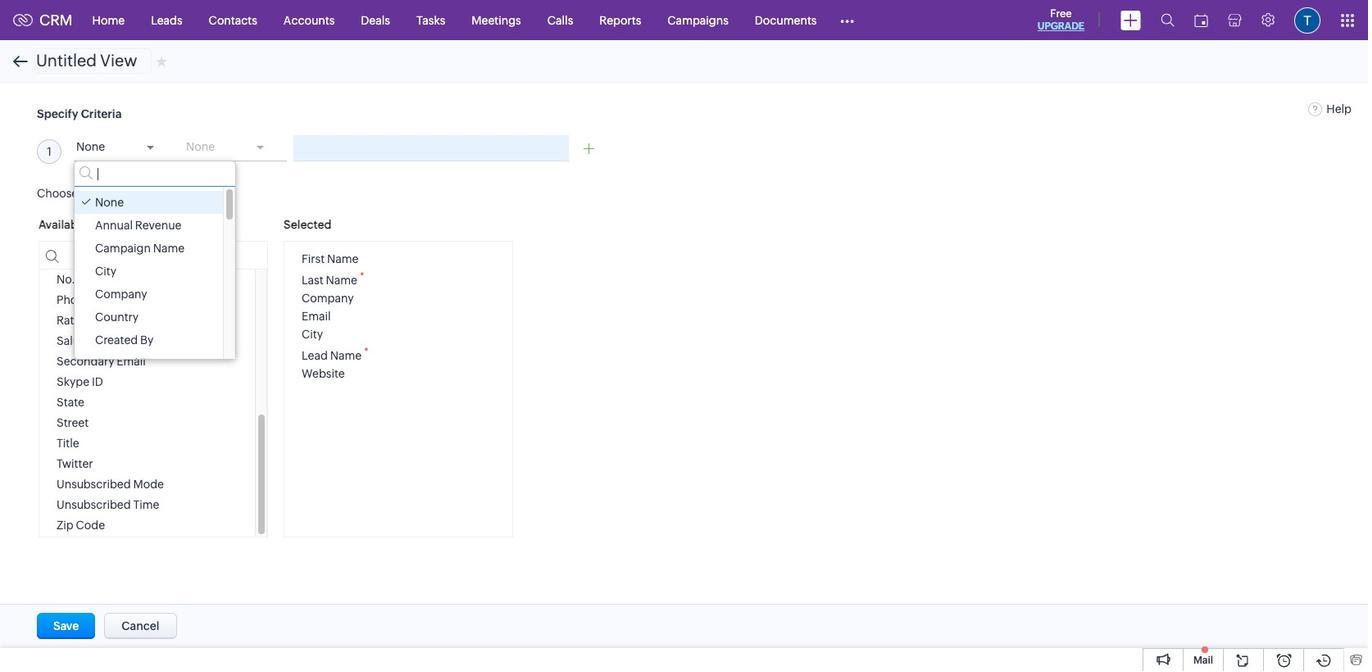 Task type: locate. For each thing, give the bounding box(es) containing it.
0 horizontal spatial none field
[[74, 135, 177, 162]]

1 horizontal spatial city
[[302, 328, 323, 341]]

secondary
[[57, 355, 114, 368]]

created
[[95, 334, 138, 347], [95, 357, 138, 370]]

documents
[[755, 14, 817, 27]]

1 horizontal spatial none field
[[184, 135, 287, 162]]

state
[[57, 396, 84, 409]]

city inside tree
[[95, 265, 116, 278]]

1 horizontal spatial email
[[302, 310, 331, 323]]

home link
[[79, 0, 138, 40]]

time
[[140, 357, 166, 370], [133, 499, 159, 512]]

2 unsubscribed from the top
[[57, 499, 131, 512]]

company inside tree
[[95, 288, 147, 301]]

free upgrade
[[1038, 7, 1085, 32]]

tree containing none
[[75, 187, 235, 375]]

crm
[[39, 11, 73, 29]]

twitter
[[57, 458, 93, 471]]

free
[[1051, 7, 1072, 20]]

email
[[302, 310, 331, 323], [117, 355, 146, 368]]

company
[[95, 288, 147, 301], [302, 292, 354, 305]]

None field
[[74, 135, 177, 162], [184, 135, 287, 162]]

created down created by
[[95, 357, 138, 370]]

None button
[[104, 613, 177, 640]]

0 horizontal spatial email
[[117, 355, 146, 368]]

employees
[[91, 273, 149, 286]]

profile image
[[1295, 7, 1321, 33]]

time down by
[[140, 357, 166, 370]]

accounts link
[[270, 0, 348, 40]]

none for 1st none field
[[76, 140, 105, 153]]

0 vertical spatial created
[[95, 334, 138, 347]]

campaigns
[[668, 14, 729, 27]]

company inside company email city lead name *
[[302, 292, 354, 305]]

None text field
[[294, 135, 569, 162], [39, 242, 267, 270], [294, 135, 569, 162], [39, 242, 267, 270]]

phone
[[57, 294, 91, 307]]

last
[[302, 274, 324, 287]]

upgrade
[[1038, 21, 1085, 32]]

mark as favorite image
[[156, 55, 167, 68]]

0 vertical spatial unsubscribed
[[57, 478, 131, 491]]

email down created by
[[117, 355, 146, 368]]

city up lead at the bottom left of the page
[[302, 328, 323, 341]]

criteria
[[81, 107, 122, 121]]

city
[[95, 265, 116, 278], [302, 328, 323, 341]]

calls
[[548, 14, 573, 27]]

None text field
[[34, 48, 151, 74]]

none up annual
[[95, 196, 124, 209]]

1 vertical spatial created
[[95, 357, 138, 370]]

0 horizontal spatial city
[[95, 265, 116, 278]]

first name last name *
[[302, 253, 364, 287]]

of
[[78, 273, 89, 286]]

none inside tree
[[95, 196, 124, 209]]

2 created from the top
[[95, 357, 138, 370]]

none down criteria
[[76, 140, 105, 153]]

revenue
[[135, 219, 182, 232]]

tasks
[[417, 14, 446, 27]]

first
[[302, 253, 325, 266]]

None submit
[[37, 613, 95, 640]]

code
[[76, 519, 105, 532]]

company down employees
[[95, 288, 147, 301]]

tree
[[75, 187, 235, 375]]

name
[[153, 242, 185, 255], [327, 253, 359, 266], [326, 274, 358, 287], [330, 349, 362, 362]]

unsubscribed up code
[[57, 499, 131, 512]]

0 vertical spatial *
[[360, 271, 364, 282]]

email inside no. of employees phone rating salutation secondary email skype id state street title twitter unsubscribed mode unsubscribed time zip code
[[117, 355, 146, 368]]

choose columns - tabular view
[[37, 187, 204, 200]]

* right "last"
[[360, 271, 364, 282]]

created time
[[95, 357, 166, 370]]

lead
[[302, 349, 328, 362]]

*
[[360, 271, 364, 282], [364, 346, 369, 358]]

None search field
[[75, 162, 235, 187]]

calls link
[[534, 0, 587, 40]]

1 horizontal spatial company
[[302, 292, 354, 305]]

city right the of
[[95, 265, 116, 278]]

unsubscribed
[[57, 478, 131, 491], [57, 499, 131, 512]]

zip
[[57, 519, 74, 532]]

tabular
[[137, 187, 176, 200]]

created down country
[[95, 334, 138, 347]]

0 horizontal spatial company
[[95, 288, 147, 301]]

none up 'view'
[[186, 140, 215, 153]]

help
[[1327, 103, 1352, 116]]

1 vertical spatial city
[[302, 328, 323, 341]]

country
[[95, 311, 139, 324]]

none
[[76, 140, 105, 153], [186, 140, 215, 153], [95, 196, 124, 209]]

deals
[[361, 14, 390, 27]]

1 vertical spatial email
[[117, 355, 146, 368]]

0 vertical spatial city
[[95, 265, 116, 278]]

1 vertical spatial time
[[133, 499, 159, 512]]

0 vertical spatial email
[[302, 310, 331, 323]]

view
[[178, 187, 204, 200]]

name up website on the bottom left of the page
[[330, 349, 362, 362]]

create menu element
[[1111, 0, 1151, 40]]

company for company email city lead name *
[[302, 292, 354, 305]]

1 created from the top
[[95, 334, 138, 347]]

specify
[[37, 107, 78, 121]]

title
[[57, 437, 79, 450]]

* inside first name last name *
[[360, 271, 364, 282]]

none field down criteria
[[74, 135, 177, 162]]

email inside company email city lead name *
[[302, 310, 331, 323]]

company down "last"
[[302, 292, 354, 305]]

1 vertical spatial unsubscribed
[[57, 499, 131, 512]]

1 vertical spatial *
[[364, 346, 369, 358]]

time down mode
[[133, 499, 159, 512]]

0 vertical spatial time
[[140, 357, 166, 370]]

unsubscribed down twitter
[[57, 478, 131, 491]]

* right lead at the bottom left of the page
[[364, 346, 369, 358]]

created for created time
[[95, 357, 138, 370]]

search image
[[1161, 13, 1175, 27]]

available
[[39, 218, 87, 232]]

annual revenue
[[95, 219, 182, 232]]

documents link
[[742, 0, 830, 40]]

email down "last"
[[302, 310, 331, 323]]

none field up 'view'
[[184, 135, 287, 162]]

choose
[[37, 187, 78, 200]]



Task type: vqa. For each thing, say whether or not it's contained in the screenshot.
the fiscal year to the bottom
no



Task type: describe. For each thing, give the bounding box(es) containing it.
help link
[[1309, 103, 1352, 116]]

help specify criteria
[[37, 103, 1352, 121]]

search element
[[1151, 0, 1185, 40]]

no. of employees phone rating salutation secondary email skype id state street title twitter unsubscribed mode unsubscribed time zip code
[[57, 273, 164, 532]]

profile element
[[1285, 0, 1331, 40]]

name down "revenue"
[[153, 242, 185, 255]]

crm link
[[13, 11, 73, 29]]

name right first
[[327, 253, 359, 266]]

calendar image
[[1195, 14, 1209, 27]]

campaigns link
[[655, 0, 742, 40]]

none for second none field from the left
[[186, 140, 215, 153]]

id
[[92, 376, 103, 389]]

created for created by
[[95, 334, 138, 347]]

-
[[131, 187, 134, 200]]

leads
[[151, 14, 183, 27]]

campaign
[[95, 242, 151, 255]]

mode
[[133, 478, 164, 491]]

no.
[[57, 273, 75, 286]]

* inside company email city lead name *
[[364, 346, 369, 358]]

campaign name
[[95, 242, 185, 255]]

1 unsubscribed from the top
[[57, 478, 131, 491]]

company email city lead name *
[[302, 292, 369, 362]]

by
[[140, 334, 154, 347]]

contacts link
[[196, 0, 270, 40]]

meetings link
[[459, 0, 534, 40]]

website
[[302, 367, 345, 380]]

name inside company email city lead name *
[[330, 349, 362, 362]]

1 none field from the left
[[74, 135, 177, 162]]

annual
[[95, 219, 133, 232]]

time inside no. of employees phone rating salutation secondary email skype id state street title twitter unsubscribed mode unsubscribed time zip code
[[133, 499, 159, 512]]

accounts
[[284, 14, 335, 27]]

name right "last"
[[326, 274, 358, 287]]

tasks link
[[403, 0, 459, 40]]

Other Modules field
[[830, 7, 866, 33]]

rating
[[57, 314, 91, 327]]

reports link
[[587, 0, 655, 40]]

skype
[[57, 376, 89, 389]]

deals link
[[348, 0, 403, 40]]

meetings
[[472, 14, 521, 27]]

reports
[[600, 14, 642, 27]]

columns
[[80, 187, 128, 200]]

salutation
[[57, 335, 111, 348]]

city inside company email city lead name *
[[302, 328, 323, 341]]

create menu image
[[1121, 10, 1142, 30]]

leads link
[[138, 0, 196, 40]]

none for tree containing none
[[95, 196, 124, 209]]

company for company
[[95, 288, 147, 301]]

created by
[[95, 334, 154, 347]]

2 none field from the left
[[184, 135, 287, 162]]

mail
[[1194, 655, 1214, 667]]

street
[[57, 417, 89, 430]]

contacts
[[209, 14, 257, 27]]

selected
[[284, 218, 332, 232]]

home
[[92, 14, 125, 27]]



